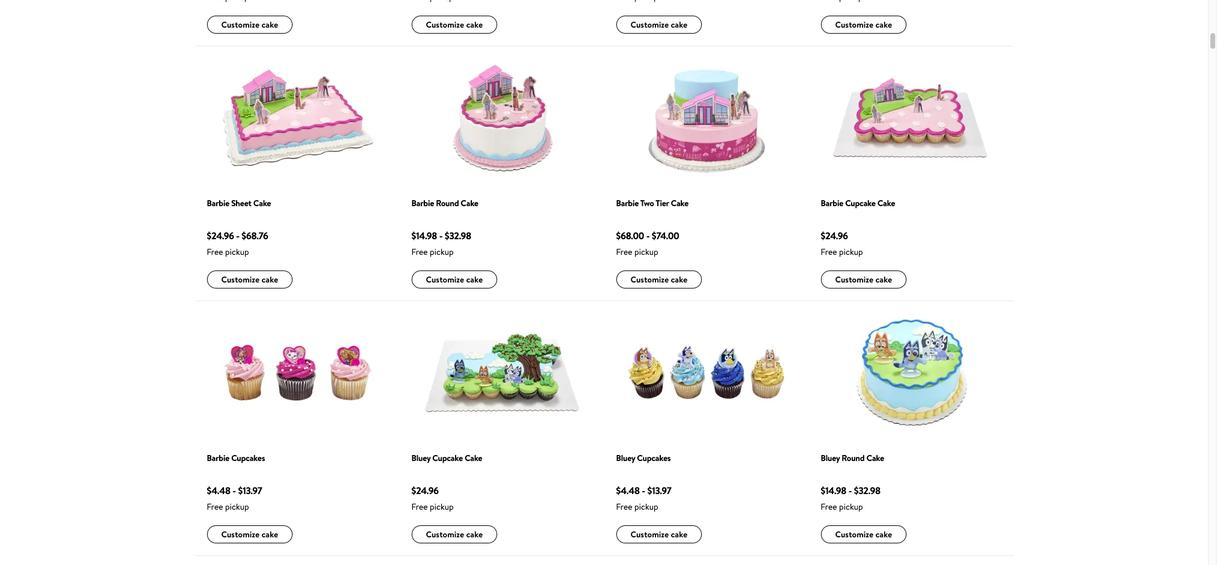 Task type: vqa. For each thing, say whether or not it's contained in the screenshot.


Task type: locate. For each thing, give the bounding box(es) containing it.
1 horizontal spatial cupcake
[[845, 197, 876, 209]]

cupcakes
[[231, 453, 265, 465], [637, 453, 671, 465]]

free down $68.00
[[616, 246, 632, 258]]

$4.48 - $13.97 free pickup down barbie cupcakes
[[207, 485, 262, 513]]

free for barbie two tier cake
[[616, 246, 632, 258]]

1 horizontal spatial $14.98 - $32.98 element
[[821, 484, 907, 498]]

pickup down barbie cupcake cake
[[839, 246, 863, 258]]

bluey cupcake cake
[[411, 453, 482, 465]]

$4.48 for bluey
[[616, 485, 640, 498]]

free down $24.96 - $68.76 element
[[207, 246, 223, 258]]

- down barbie round cake
[[439, 229, 443, 243]]

$4.48 down the bluey cupcakes
[[616, 485, 640, 498]]

$32.98 down barbie round cake
[[445, 229, 471, 243]]

0 horizontal spatial $4.48 - $13.97 free pickup
[[207, 485, 262, 513]]

1 horizontal spatial $14.98
[[821, 485, 846, 498]]

free down barbie cupcake cake
[[821, 246, 837, 258]]

1 cupcakes from the left
[[231, 453, 265, 465]]

$14.98
[[411, 229, 437, 243], [821, 485, 846, 498]]

$24.96 element for barbie
[[821, 229, 907, 243]]

$24.96 free pickup down bluey cupcake cake in the left bottom of the page
[[411, 485, 454, 513]]

barbie cupcake cake
[[821, 197, 895, 209]]

2 bluey from the left
[[616, 453, 635, 465]]

0 horizontal spatial $24.96 free pickup
[[411, 485, 454, 513]]

1 horizontal spatial $4.48 - $13.97 element
[[616, 484, 702, 498]]

1 vertical spatial $14.98 - $32.98 free pickup
[[821, 485, 880, 513]]

$14.98 down bluey round cake
[[821, 485, 846, 498]]

0 horizontal spatial bluey
[[411, 453, 431, 465]]

-
[[236, 229, 239, 243], [439, 229, 443, 243], [646, 229, 650, 243], [233, 485, 236, 498], [642, 485, 645, 498], [848, 485, 852, 498]]

cupcake for barbie
[[845, 197, 876, 209]]

cupcake
[[845, 197, 876, 209], [432, 453, 463, 465]]

0 horizontal spatial $4.48 - $13.97 element
[[207, 484, 293, 498]]

0 vertical spatial $14.98 - $32.98 element
[[411, 229, 497, 243]]

0 vertical spatial $24.96 free pickup
[[821, 229, 863, 258]]

barbie two tier cake image
[[616, 59, 797, 178]]

1 $4.48 - $13.97 element from the left
[[207, 484, 293, 498]]

0 vertical spatial $14.98 - $32.98 free pickup
[[411, 229, 471, 258]]

$14.98 - $32.98 free pickup for barbie
[[411, 229, 471, 258]]

bluey for $4.48 - $13.97
[[616, 453, 635, 465]]

$4.48 - $13.97 element for barbie cupcakes
[[207, 484, 293, 498]]

pickup down $24.96 - $68.76 element
[[225, 246, 249, 258]]

$14.98 - $32.98 element down bluey round cake
[[821, 484, 907, 498]]

1 vertical spatial round
[[842, 453, 865, 465]]

0 horizontal spatial $32.98
[[445, 229, 471, 243]]

$24.96
[[207, 229, 234, 243], [821, 229, 848, 243], [411, 485, 439, 498]]

pickup down $68.00 - $74.00 element
[[634, 246, 658, 258]]

0 horizontal spatial $14.98 - $32.98 free pickup
[[411, 229, 471, 258]]

$14.98 - $32.98 free pickup down barbie round cake
[[411, 229, 471, 258]]

1 horizontal spatial bluey
[[616, 453, 635, 465]]

- down the bluey cupcakes
[[642, 485, 645, 498]]

free for bluey round cake
[[821, 501, 837, 513]]

0 horizontal spatial $24.96
[[207, 229, 234, 243]]

$14.98 for bluey
[[821, 485, 846, 498]]

cake for barbie round cake
[[461, 197, 478, 209]]

$24.96 - $68.76 free pickup
[[207, 229, 268, 258]]

pickup down barbie cupcakes
[[225, 501, 249, 513]]

0 horizontal spatial $13.97
[[238, 485, 262, 498]]

barbie sheet cake image
[[207, 58, 387, 179]]

bluey round cake
[[821, 453, 884, 465]]

$14.98 - $32.98 free pickup
[[411, 229, 471, 258], [821, 485, 880, 513]]

0 vertical spatial round
[[436, 197, 459, 209]]

1 bluey from the left
[[411, 453, 431, 465]]

2 cupcakes from the left
[[637, 453, 671, 465]]

$32.98
[[445, 229, 471, 243], [854, 485, 880, 498]]

1 horizontal spatial $4.48
[[616, 485, 640, 498]]

$14.98 for barbie
[[411, 229, 437, 243]]

$14.98 - $32.98 element for bluey
[[821, 484, 907, 498]]

2 $4.48 from the left
[[616, 485, 640, 498]]

$32.98 down bluey round cake
[[854, 485, 880, 498]]

0 horizontal spatial round
[[436, 197, 459, 209]]

$4.48
[[207, 485, 230, 498], [616, 485, 640, 498]]

pickup
[[225, 246, 249, 258], [430, 246, 454, 258], [634, 246, 658, 258], [839, 246, 863, 258], [225, 501, 249, 513], [430, 501, 454, 513], [634, 501, 658, 513], [839, 501, 863, 513]]

2 horizontal spatial $24.96
[[821, 229, 848, 243]]

$14.98 - $32.98 free pickup for bluey
[[821, 485, 880, 513]]

$13.97 down the bluey cupcakes
[[647, 485, 671, 498]]

$24.96 element down barbie cupcake cake
[[821, 229, 907, 243]]

$24.96 free pickup
[[821, 229, 863, 258], [411, 485, 454, 513]]

1 vertical spatial $24.96 element
[[411, 484, 497, 498]]

free down the bluey cupcakes
[[616, 501, 632, 513]]

- inside $68.00 - $74.00 free pickup
[[646, 229, 650, 243]]

1 horizontal spatial $24.96 free pickup
[[821, 229, 863, 258]]

1 horizontal spatial round
[[842, 453, 865, 465]]

$14.98 down barbie round cake
[[411, 229, 437, 243]]

1 $4.48 - $13.97 free pickup from the left
[[207, 485, 262, 513]]

0 vertical spatial cupcake
[[845, 197, 876, 209]]

1 vertical spatial $32.98
[[854, 485, 880, 498]]

$32.98 for bluey round cake
[[854, 485, 880, 498]]

- down bluey round cake
[[848, 485, 852, 498]]

round
[[436, 197, 459, 209], [842, 453, 865, 465]]

$24.96 down bluey cupcake cake in the left bottom of the page
[[411, 485, 439, 498]]

2 $4.48 - $13.97 free pickup from the left
[[616, 485, 671, 513]]

$14.98 - $32.98 element for barbie
[[411, 229, 497, 243]]

bluey cupcakes image
[[616, 314, 797, 434]]

2 $13.97 from the left
[[647, 485, 671, 498]]

free for barbie sheet cake
[[207, 246, 223, 258]]

free down bluey round cake
[[821, 501, 837, 513]]

$24.96 inside $24.96 - $68.76 free pickup
[[207, 229, 234, 243]]

cupcakes for barbie cupcakes
[[231, 453, 265, 465]]

2 $4.48 - $13.97 element from the left
[[616, 484, 702, 498]]

$24.96 left $68.76
[[207, 229, 234, 243]]

1 horizontal spatial $32.98
[[854, 485, 880, 498]]

free inside $24.96 - $68.76 free pickup
[[207, 246, 223, 258]]

$24.96 element down bluey cupcake cake in the left bottom of the page
[[411, 484, 497, 498]]

$4.48 - $13.97 free pickup down the bluey cupcakes
[[616, 485, 671, 513]]

$4.48 - $13.97 element down barbie cupcakes
[[207, 484, 293, 498]]

- left the $74.00
[[646, 229, 650, 243]]

barbie
[[207, 197, 229, 209], [411, 197, 434, 209], [616, 197, 639, 209], [821, 197, 843, 209], [207, 453, 229, 465]]

$13.97
[[238, 485, 262, 498], [647, 485, 671, 498]]

$14.98 - $32.98 element down barbie round cake
[[411, 229, 497, 243]]

1 vertical spatial $14.98
[[821, 485, 846, 498]]

1 vertical spatial $14.98 - $32.98 element
[[821, 484, 907, 498]]

1 horizontal spatial $13.97
[[647, 485, 671, 498]]

1 horizontal spatial $14.98 - $32.98 free pickup
[[821, 485, 880, 513]]

0 horizontal spatial $14.98 - $32.98 element
[[411, 229, 497, 243]]

1 $13.97 from the left
[[238, 485, 262, 498]]

0 vertical spatial $14.98
[[411, 229, 437, 243]]

pickup for barbie round cake
[[430, 246, 454, 258]]

customize
[[221, 18, 259, 30], [426, 18, 464, 30], [630, 18, 669, 30], [835, 18, 873, 30], [221, 274, 259, 286], [426, 274, 464, 286], [630, 274, 669, 286], [835, 274, 873, 286], [221, 529, 259, 541], [426, 529, 464, 541], [630, 529, 669, 541], [835, 529, 873, 541]]

0 vertical spatial $32.98
[[445, 229, 471, 243]]

free down barbie cupcakes
[[207, 501, 223, 513]]

pickup inside $68.00 - $74.00 free pickup
[[634, 246, 658, 258]]

barbie round cake
[[411, 197, 478, 209]]

pickup for bluey cupcakes
[[634, 501, 658, 513]]

bluey
[[411, 453, 431, 465], [616, 453, 635, 465], [821, 453, 840, 465]]

barbie two tier cake
[[616, 197, 688, 209]]

cake
[[253, 197, 271, 209], [461, 197, 478, 209], [671, 197, 688, 209], [877, 197, 895, 209], [465, 453, 482, 465], [866, 453, 884, 465]]

0 horizontal spatial $14.98
[[411, 229, 437, 243]]

$4.48 down barbie cupcakes
[[207, 485, 230, 498]]

- for bluey round cake
[[848, 485, 852, 498]]

bluey for $24.96
[[411, 453, 431, 465]]

0 horizontal spatial cupcakes
[[231, 453, 265, 465]]

$24.96 down barbie cupcake cake
[[821, 229, 848, 243]]

3 bluey from the left
[[821, 453, 840, 465]]

1 vertical spatial $24.96 free pickup
[[411, 485, 454, 513]]

cake for bluey round cake
[[866, 453, 884, 465]]

$24.96 for bluey cupcake cake
[[411, 485, 439, 498]]

pickup inside $24.96 - $68.76 free pickup
[[225, 246, 249, 258]]

- left $68.76
[[236, 229, 239, 243]]

free inside $68.00 - $74.00 free pickup
[[616, 246, 632, 258]]

free
[[207, 246, 223, 258], [411, 246, 428, 258], [616, 246, 632, 258], [821, 246, 837, 258], [207, 501, 223, 513], [411, 501, 428, 513], [616, 501, 632, 513], [821, 501, 837, 513]]

$68.00 - $74.00 element
[[616, 229, 702, 243]]

- down barbie cupcakes
[[233, 485, 236, 498]]

$4.48 - $13.97 free pickup
[[207, 485, 262, 513], [616, 485, 671, 513]]

round for barbie
[[436, 197, 459, 209]]

- inside $24.96 - $68.76 free pickup
[[236, 229, 239, 243]]

0 vertical spatial $24.96 element
[[821, 229, 907, 243]]

bluey for $14.98 - $32.98
[[821, 453, 840, 465]]

pickup down barbie round cake
[[430, 246, 454, 258]]

$4.48 - $13.97 element
[[207, 484, 293, 498], [616, 484, 702, 498]]

0 horizontal spatial cupcake
[[432, 453, 463, 465]]

free for barbie round cake
[[411, 246, 428, 258]]

1 horizontal spatial $24.96
[[411, 485, 439, 498]]

tier
[[656, 197, 669, 209]]

$14.98 - $32.98 element
[[411, 229, 497, 243], [821, 484, 907, 498]]

$68.76
[[242, 229, 268, 243]]

0 horizontal spatial $24.96 element
[[411, 484, 497, 498]]

1 horizontal spatial $24.96 element
[[821, 229, 907, 243]]

1 horizontal spatial cupcakes
[[637, 453, 671, 465]]

pickup down the bluey cupcakes
[[634, 501, 658, 513]]

pickup down bluey round cake
[[839, 501, 863, 513]]

$24.96 element
[[821, 229, 907, 243], [411, 484, 497, 498]]

$4.48 - $13.97 element down the bluey cupcakes
[[616, 484, 702, 498]]

- for barbie round cake
[[439, 229, 443, 243]]

2 horizontal spatial bluey
[[821, 453, 840, 465]]

free down barbie round cake
[[411, 246, 428, 258]]

1 horizontal spatial $4.48 - $13.97 free pickup
[[616, 485, 671, 513]]

1 vertical spatial cupcake
[[432, 453, 463, 465]]

cake
[[262, 18, 278, 30], [466, 18, 483, 30], [671, 18, 687, 30], [875, 18, 892, 30], [262, 274, 278, 286], [466, 274, 483, 286], [671, 274, 687, 286], [875, 274, 892, 286], [262, 529, 278, 541], [466, 529, 483, 541], [671, 529, 687, 541], [875, 529, 892, 541]]

$24.96 free pickup down barbie cupcake cake
[[821, 229, 863, 258]]

0 horizontal spatial $4.48
[[207, 485, 230, 498]]

free for barbie cupcakes
[[207, 501, 223, 513]]

cupcakes for bluey cupcakes
[[637, 453, 671, 465]]

$14.98 - $32.98 free pickup down bluey round cake
[[821, 485, 880, 513]]

1 $4.48 from the left
[[207, 485, 230, 498]]

- for bluey cupcakes
[[642, 485, 645, 498]]

$4.48 - $13.97 element for bluey cupcakes
[[616, 484, 702, 498]]

pickup down bluey cupcake cake in the left bottom of the page
[[430, 501, 454, 513]]

customize cake
[[221, 18, 278, 30], [426, 18, 483, 30], [630, 18, 687, 30], [835, 18, 892, 30], [221, 274, 278, 286], [426, 274, 483, 286], [630, 274, 687, 286], [835, 274, 892, 286], [221, 529, 278, 541], [426, 529, 483, 541], [630, 529, 687, 541], [835, 529, 892, 541]]

$13.97 down barbie cupcakes
[[238, 485, 262, 498]]

pickup for bluey round cake
[[839, 501, 863, 513]]

barbie cupcakes
[[207, 453, 265, 465]]



Task type: describe. For each thing, give the bounding box(es) containing it.
$4.48 - $13.97 free pickup for barbie
[[207, 485, 262, 513]]

barbie cupcake cake image
[[821, 58, 1001, 179]]

barbie round cake image
[[411, 59, 592, 178]]

$4.48 - $13.97 free pickup for bluey
[[616, 485, 671, 513]]

cake for barbie cupcake cake
[[877, 197, 895, 209]]

$32.98 for barbie round cake
[[445, 229, 471, 243]]

pickup for barbie two tier cake
[[634, 246, 658, 258]]

barbie for $14.98 - $32.98
[[411, 197, 434, 209]]

barbie for $24.96 - $68.76
[[207, 197, 229, 209]]

barbie for $68.00 - $74.00
[[616, 197, 639, 209]]

$74.00
[[652, 229, 679, 243]]

$24.96 free pickup for bluey
[[411, 485, 454, 513]]

two
[[640, 197, 654, 209]]

cake for barbie sheet cake
[[253, 197, 271, 209]]

pickup for barbie cupcakes
[[225, 501, 249, 513]]

$68.00
[[616, 229, 644, 243]]

pickup for barbie sheet cake
[[225, 246, 249, 258]]

barbie cupcakes image
[[207, 314, 387, 434]]

- for barbie sheet cake
[[236, 229, 239, 243]]

- for barbie cupcakes
[[233, 485, 236, 498]]

$24.96 free pickup for barbie
[[821, 229, 863, 258]]

sheet
[[231, 197, 251, 209]]

cupcake for bluey
[[432, 453, 463, 465]]

$24.96 for barbie cupcake cake
[[821, 229, 848, 243]]

bluey cupcake cake image
[[411, 314, 592, 434]]

$13.97 for barbie cupcakes
[[238, 485, 262, 498]]

- for barbie two tier cake
[[646, 229, 650, 243]]

$13.97 for bluey cupcakes
[[647, 485, 671, 498]]

barbie for $4.48 - $13.97
[[207, 453, 229, 465]]

free down bluey cupcake cake in the left bottom of the page
[[411, 501, 428, 513]]

barbie for $24.96
[[821, 197, 843, 209]]

bluey cupcakes
[[616, 453, 671, 465]]

free for bluey cupcakes
[[616, 501, 632, 513]]

$68.00 - $74.00 free pickup
[[616, 229, 679, 258]]

$24.96 for barbie sheet cake
[[207, 229, 234, 243]]

round for bluey
[[842, 453, 865, 465]]

$24.96 - $68.76 element
[[207, 229, 293, 243]]

$24.96 element for bluey
[[411, 484, 497, 498]]

bluey round cake image
[[821, 314, 1001, 433]]

barbie sheet cake
[[207, 197, 271, 209]]

$4.48 for barbie
[[207, 485, 230, 498]]

cake for bluey cupcake cake
[[465, 453, 482, 465]]



